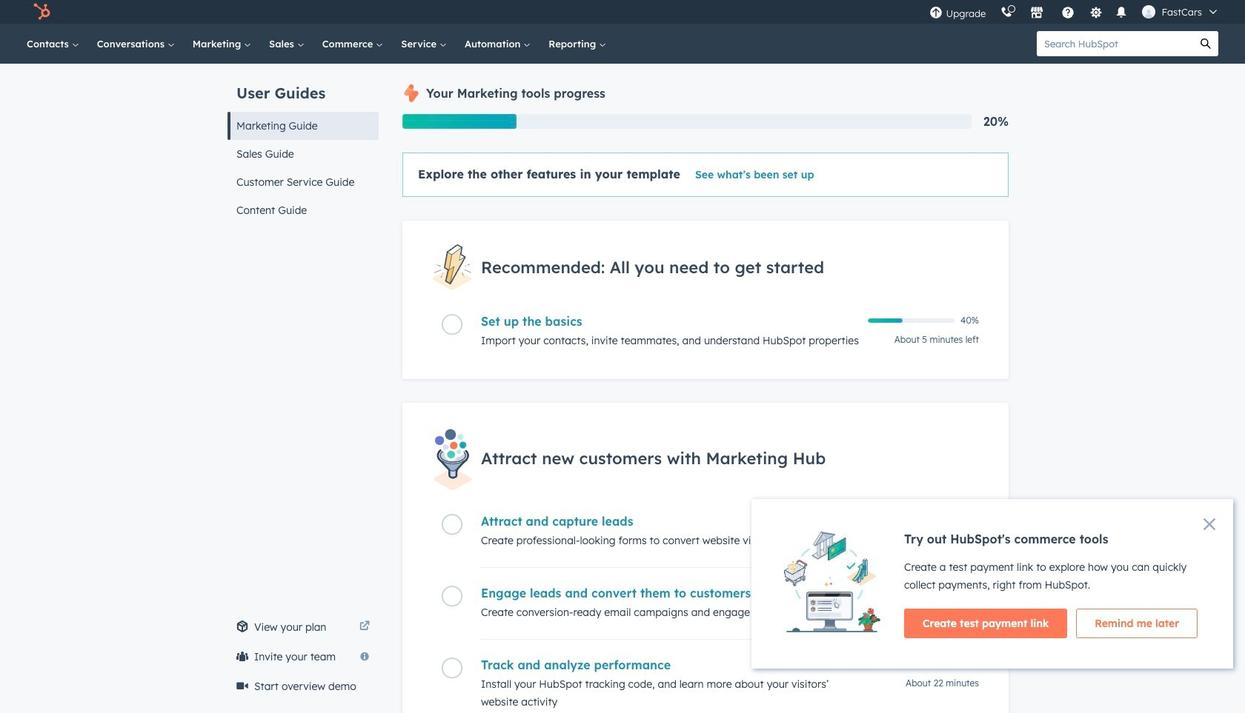 Task type: describe. For each thing, give the bounding box(es) containing it.
christina overa image
[[1143, 5, 1156, 19]]

user guides element
[[228, 64, 379, 225]]

Search HubSpot search field
[[1037, 31, 1193, 56]]



Task type: locate. For each thing, give the bounding box(es) containing it.
link opens in a new window image
[[360, 622, 370, 633]]

link opens in a new window image
[[360, 619, 370, 637]]

[object object] complete progress bar
[[868, 319, 903, 323]]

menu
[[922, 0, 1228, 24]]

marketplaces image
[[1031, 7, 1044, 20]]

progress bar
[[403, 114, 516, 129]]

close image
[[1204, 519, 1216, 531]]



Task type: vqa. For each thing, say whether or not it's contained in the screenshot.
progress bar
yes



